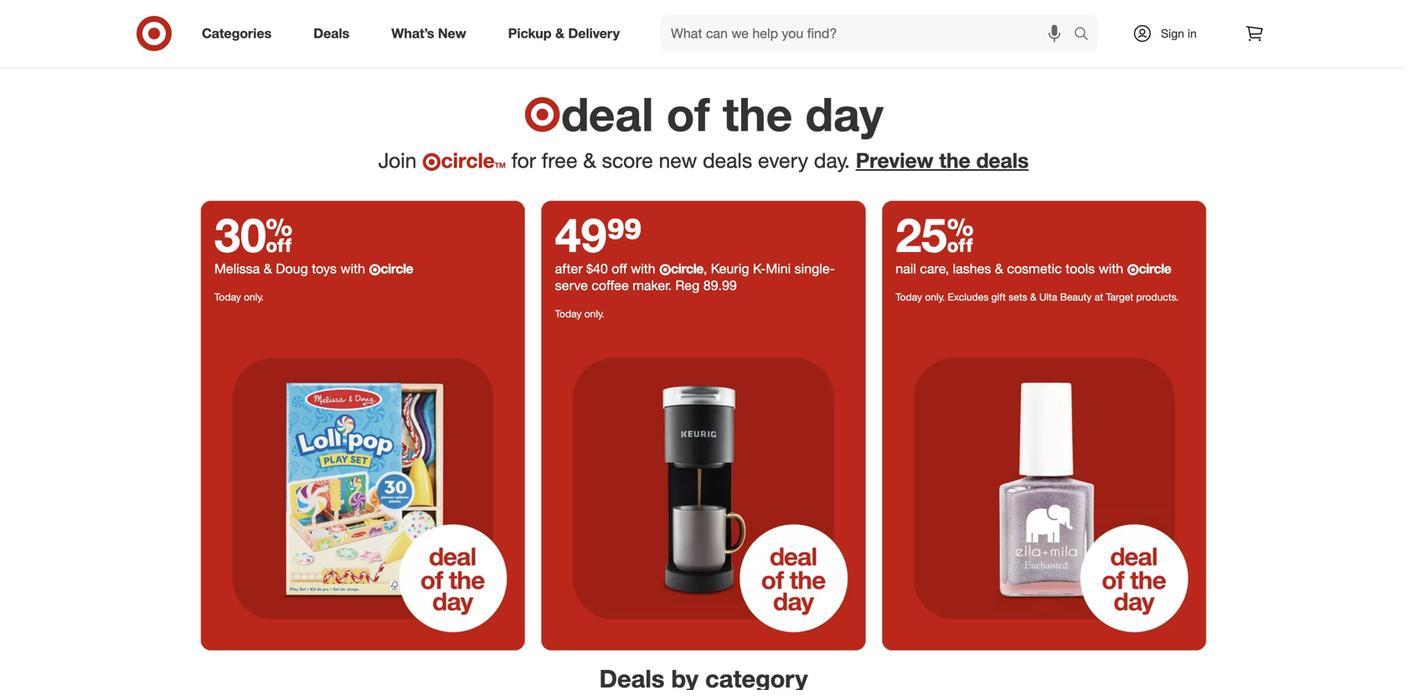 Task type: describe. For each thing, give the bounding box(es) containing it.
2 deals from the left
[[976, 148, 1029, 173]]

search button
[[1066, 15, 1107, 55]]

melissa
[[214, 260, 260, 277]]

the inside we'll match the price if it goes lower at target on items purchased between 10/22 and 12/24. some exclusions apply.
[[675, 4, 700, 26]]

& left ulta
[[1030, 290, 1037, 303]]

today for 30
[[214, 290, 241, 303]]

k-
[[753, 260, 766, 277]]

sign
[[1161, 26, 1184, 41]]

for
[[511, 148, 536, 173]]

¬
[[524, 86, 561, 142]]

today only. for melissa
[[214, 290, 264, 303]]

target deal of the day image for 30
[[201, 327, 525, 650]]

and
[[628, 23, 658, 45]]

pickup & delivery link
[[494, 15, 641, 52]]

target for on
[[889, 4, 938, 26]]

99
[[607, 206, 642, 263]]

we'll
[[580, 4, 616, 26]]

lower
[[822, 4, 864, 26]]

new
[[659, 148, 697, 173]]

what's new link
[[377, 15, 487, 52]]

& right "lashes"
[[995, 260, 1003, 277]]

12/24.
[[663, 23, 713, 45]]

categories link
[[188, 15, 293, 52]]

sets
[[1009, 290, 1027, 303]]

2 horizontal spatial the
[[939, 148, 971, 173]]

items
[[967, 4, 1011, 26]]

deals link
[[299, 15, 370, 52]]

single-
[[795, 260, 835, 277]]

some
[[718, 23, 764, 45]]

today only. excludes gift sets & ulta beauty at target products.
[[896, 290, 1179, 303]]

1 horizontal spatial today
[[555, 307, 582, 320]]

deal
[[561, 86, 654, 142]]

1 deals from the left
[[703, 148, 752, 173]]

tm
[[495, 161, 506, 170]]

1 horizontal spatial only.
[[584, 307, 604, 320]]

it
[[764, 4, 773, 26]]

between
[[505, 23, 573, 45]]

circle for melissa & doug toys with
[[381, 260, 413, 277]]

maker.
[[633, 277, 672, 293]]

sign in link
[[1118, 15, 1223, 52]]

new
[[438, 25, 466, 42]]

& left doug
[[264, 260, 272, 277]]

excludes
[[948, 290, 989, 303]]

care,
[[920, 260, 949, 277]]

on
[[942, 4, 962, 26]]

cosmetic
[[1007, 260, 1062, 277]]

coffee
[[592, 277, 629, 293]]

only. for 25
[[925, 290, 945, 303]]

at for beauty
[[1095, 290, 1103, 303]]

$40
[[586, 260, 608, 277]]

gift
[[991, 290, 1006, 303]]

preview
[[856, 148, 934, 173]]

only. for 30
[[244, 290, 264, 303]]

doug
[[276, 260, 308, 277]]

off
[[612, 260, 627, 277]]

purchased
[[1015, 4, 1099, 26]]

reg
[[675, 277, 700, 293]]

categories
[[202, 25, 272, 42]]

sign in
[[1161, 26, 1197, 41]]

if
[[750, 4, 759, 26]]

beauty
[[1060, 290, 1092, 303]]

price
[[705, 4, 745, 26]]



Task type: locate. For each thing, give the bounding box(es) containing it.
nail
[[896, 260, 916, 277]]

1 vertical spatial today only.
[[555, 307, 604, 320]]

free
[[542, 148, 578, 173]]

1 vertical spatial the
[[723, 86, 793, 142]]

every
[[758, 148, 808, 173]]

, keurig k-mini single- serve coffee maker. reg 89.99
[[555, 260, 835, 293]]

day
[[805, 86, 884, 142]]

circle right toys
[[381, 260, 413, 277]]

with up maker.
[[631, 260, 656, 277]]

2 vertical spatial the
[[939, 148, 971, 173]]

1 horizontal spatial at
[[1095, 290, 1103, 303]]

0 vertical spatial at
[[869, 4, 884, 26]]

of
[[667, 86, 710, 142]]

49
[[555, 206, 607, 263]]

¬ deal of the day join ◎ circle tm for free & score new deals every day. preview the deals
[[378, 86, 1029, 173]]

1 vertical spatial at
[[1095, 290, 1103, 303]]

goes
[[778, 4, 817, 26]]

keurig
[[711, 260, 749, 277]]

products.
[[1136, 290, 1179, 303]]

the right preview
[[939, 148, 971, 173]]

with right the tools
[[1099, 260, 1124, 277]]

in
[[1188, 26, 1197, 41]]

&
[[555, 25, 565, 42], [583, 148, 596, 173], [264, 260, 272, 277], [995, 260, 1003, 277], [1030, 290, 1037, 303]]

0 vertical spatial the
[[675, 4, 700, 26]]

2 horizontal spatial only.
[[925, 290, 945, 303]]

today only. down melissa
[[214, 290, 264, 303]]

what's new
[[391, 25, 466, 42]]

0 vertical spatial target
[[889, 4, 938, 26]]

,
[[703, 260, 707, 277]]

2 horizontal spatial today
[[896, 290, 922, 303]]

1 with from the left
[[340, 260, 365, 277]]

What can we help you find? suggestions appear below search field
[[661, 15, 1078, 52]]

only. down the care,
[[925, 290, 945, 303]]

0 horizontal spatial target
[[889, 4, 938, 26]]

pickup & delivery
[[508, 25, 620, 42]]

circle up products.
[[1139, 260, 1171, 277]]

delivery
[[568, 25, 620, 42]]

lashes
[[953, 260, 991, 277]]

0 horizontal spatial at
[[869, 4, 884, 26]]

deals
[[703, 148, 752, 173], [976, 148, 1029, 173]]

0 horizontal spatial the
[[675, 4, 700, 26]]

day.
[[814, 148, 850, 173]]

at right beauty in the right top of the page
[[1095, 290, 1103, 303]]

& right free
[[583, 148, 596, 173]]

at right lower
[[869, 4, 884, 26]]

target inside we'll match the price if it goes lower at target on items purchased between 10/22 and 12/24. some exclusions apply.
[[889, 4, 938, 26]]

mini
[[766, 260, 791, 277]]

circle up reg
[[671, 260, 703, 277]]

we'll match the price if it goes lower at target on items purchased between 10/22 and 12/24. some exclusions apply.
[[505, 4, 1099, 45]]

today only. down serve
[[555, 307, 604, 320]]

at for lower
[[869, 4, 884, 26]]

30
[[214, 206, 293, 263]]

1 horizontal spatial the
[[723, 86, 793, 142]]

1 horizontal spatial target
[[1106, 290, 1134, 303]]

only. down coffee
[[584, 307, 604, 320]]

today
[[214, 290, 241, 303], [896, 290, 922, 303], [555, 307, 582, 320]]

2 with from the left
[[631, 260, 656, 277]]

target deal of the day image for 25
[[882, 327, 1206, 650]]

25
[[896, 206, 974, 263]]

target
[[889, 4, 938, 26], [1106, 290, 1134, 303]]

after $40 off with
[[555, 260, 659, 277]]

circle left for
[[441, 148, 495, 173]]

circle inside the ¬ deal of the day join ◎ circle tm for free & score new deals every day. preview the deals
[[441, 148, 495, 173]]

today for 25
[[896, 290, 922, 303]]

target left products.
[[1106, 290, 1134, 303]]

tools
[[1066, 260, 1095, 277]]

1 target deal of the day image from the left
[[882, 327, 1206, 650]]

with right toys
[[340, 260, 365, 277]]

49 99
[[555, 206, 642, 263]]

today down serve
[[555, 307, 582, 320]]

search
[[1066, 27, 1107, 43]]

at inside we'll match the price if it goes lower at target on items purchased between 10/22 and 12/24. some exclusions apply.
[[869, 4, 884, 26]]

today only.
[[214, 290, 264, 303], [555, 307, 604, 320]]

0 horizontal spatial only.
[[244, 290, 264, 303]]

with
[[340, 260, 365, 277], [631, 260, 656, 277], [1099, 260, 1124, 277]]

2 horizontal spatial with
[[1099, 260, 1124, 277]]

0 horizontal spatial deals
[[703, 148, 752, 173]]

target for products.
[[1106, 290, 1134, 303]]

ulta
[[1039, 290, 1057, 303]]

1 horizontal spatial target deal of the day image
[[882, 327, 1206, 650]]

serve
[[555, 277, 588, 293]]

deals
[[313, 25, 350, 42]]

3 with from the left
[[1099, 260, 1124, 277]]

& inside the ¬ deal of the day join ◎ circle tm for free & score new deals every day. preview the deals
[[583, 148, 596, 173]]

10/22
[[578, 23, 623, 45]]

what's
[[391, 25, 434, 42]]

toys
[[312, 260, 337, 277]]

target deal of the day image
[[882, 327, 1206, 650], [201, 327, 525, 650]]

at
[[869, 4, 884, 26], [1095, 290, 1103, 303]]

melissa & doug toys with
[[214, 260, 369, 277]]

deal of the day image
[[542, 327, 866, 650]]

circle for nail care, lashes & cosmetic tools with
[[1139, 260, 1171, 277]]

& right the pickup
[[555, 25, 565, 42]]

pickup
[[508, 25, 552, 42]]

match
[[621, 4, 670, 26]]

0 horizontal spatial today only.
[[214, 290, 264, 303]]

0 vertical spatial today only.
[[214, 290, 264, 303]]

89.99
[[703, 277, 737, 293]]

1 vertical spatial target
[[1106, 290, 1134, 303]]

exclusions
[[769, 23, 852, 45]]

2 target deal of the day image from the left
[[201, 327, 525, 650]]

the
[[675, 4, 700, 26], [723, 86, 793, 142], [939, 148, 971, 173]]

circle for after $40 off with
[[671, 260, 703, 277]]

score
[[602, 148, 653, 173]]

today down melissa
[[214, 290, 241, 303]]

join
[[378, 148, 417, 173]]

0 horizontal spatial today
[[214, 290, 241, 303]]

after
[[555, 260, 583, 277]]

◎
[[422, 152, 441, 172]]

today only. for after
[[555, 307, 604, 320]]

circle
[[441, 148, 495, 173], [381, 260, 413, 277], [671, 260, 703, 277], [1139, 260, 1171, 277]]

only. down melissa
[[244, 290, 264, 303]]

the left price
[[675, 4, 700, 26]]

the up the every
[[723, 86, 793, 142]]

0 horizontal spatial with
[[340, 260, 365, 277]]

1 horizontal spatial with
[[631, 260, 656, 277]]

nail care, lashes & cosmetic tools with
[[896, 260, 1127, 277]]

only.
[[244, 290, 264, 303], [925, 290, 945, 303], [584, 307, 604, 320]]

today down nail
[[896, 290, 922, 303]]

apply.
[[857, 23, 903, 45]]

1 horizontal spatial deals
[[976, 148, 1029, 173]]

1 horizontal spatial today only.
[[555, 307, 604, 320]]

0 horizontal spatial target deal of the day image
[[201, 327, 525, 650]]

we'll match the price if it goes lower at target on items purchased between 10/22 and 12/24. some exclusions apply. link
[[201, 0, 1206, 66]]

target left on
[[889, 4, 938, 26]]



Task type: vqa. For each thing, say whether or not it's contained in the screenshot.
Redcard
no



